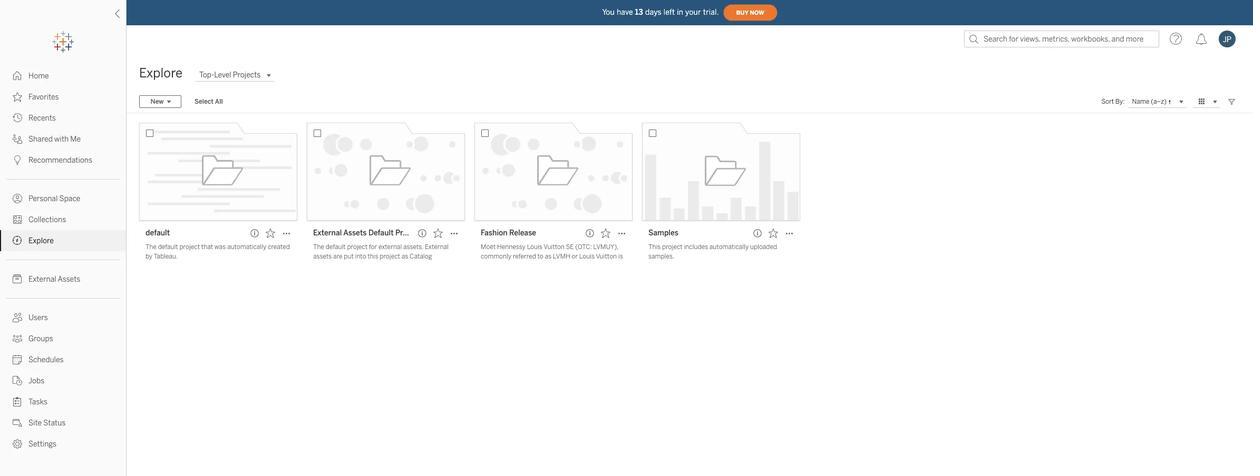 Task type: locate. For each thing, give the bounding box(es) containing it.
by text only_f5he34f image left settings
[[13, 440, 22, 449]]

by text only_f5he34f image for jobs
[[13, 377, 22, 386]]

assets for external assets default project
[[344, 229, 367, 238]]

by text only_f5he34f image inside settings link
[[13, 440, 22, 449]]

by text only_f5he34f image for tasks
[[13, 398, 22, 407]]

by text only_f5he34f image for personal space
[[13, 194, 22, 204]]

0 horizontal spatial the
[[146, 244, 157, 251]]

external inside the default project for external assets. external assets are put into this project as catalog discovers them.
[[425, 244, 449, 251]]

1 vertical spatial external
[[425, 244, 449, 251]]

collections link
[[0, 209, 126, 230]]

8 by text only_f5he34f image from the top
[[13, 419, 22, 428]]

automatically inside the default project that was automatically created by tableau.
[[227, 244, 267, 251]]

by text only_f5he34f image inside "explore" link
[[13, 236, 22, 246]]

me
[[70, 135, 81, 144]]

with
[[54, 135, 69, 144]]

1 horizontal spatial assets
[[344, 229, 367, 238]]

external up the catalog
[[425, 244, 449, 251]]

5 by text only_f5he34f image from the top
[[13, 334, 22, 344]]

this
[[368, 253, 378, 261]]

assets up into
[[344, 229, 367, 238]]

the
[[146, 244, 157, 251], [313, 244, 324, 251]]

users
[[28, 314, 48, 323]]

fashion
[[481, 229, 508, 238]]

users link
[[0, 307, 126, 329]]

1 horizontal spatial automatically
[[710, 244, 749, 251]]

4 by text only_f5he34f image from the top
[[13, 215, 22, 225]]

by text only_f5he34f image for favorites
[[13, 92, 22, 102]]

favorites
[[28, 93, 59, 102]]

automatically right the includes
[[710, 244, 749, 251]]

by text only_f5he34f image inside users link
[[13, 313, 22, 323]]

by text only_f5he34f image left schedules
[[13, 355, 22, 365]]

project
[[396, 229, 420, 238]]

2 vertical spatial external
[[28, 275, 56, 284]]

explore inside main navigation. press the up and down arrow keys to access links. element
[[28, 237, 54, 246]]

samples image
[[642, 123, 801, 221]]

default for external assets default project
[[326, 244, 346, 251]]

sort
[[1102, 98, 1114, 105]]

0 vertical spatial assets
[[344, 229, 367, 238]]

3 by text only_f5he34f image from the top
[[13, 113, 22, 123]]

by text only_f5he34f image inside favorites link
[[13, 92, 22, 102]]

by text only_f5he34f image left recents
[[13, 113, 22, 123]]

assets up users link
[[58, 275, 80, 284]]

as
[[402, 253, 408, 261]]

by text only_f5he34f image inside personal space link
[[13, 194, 22, 204]]

by text only_f5he34f image for schedules
[[13, 355, 22, 365]]

external assets
[[28, 275, 80, 284]]

recommendations link
[[0, 150, 126, 171]]

0 horizontal spatial explore
[[28, 237, 54, 246]]

6 by text only_f5he34f image from the top
[[13, 313, 22, 323]]

catalog
[[410, 253, 432, 261]]

the default project that was automatically created by tableau.
[[146, 244, 290, 261]]

2 by text only_f5he34f image from the top
[[13, 156, 22, 165]]

home
[[28, 72, 49, 81]]

2 automatically from the left
[[710, 244, 749, 251]]

recents
[[28, 114, 56, 123]]

by text only_f5he34f image inside home link
[[13, 71, 22, 81]]

groups
[[28, 335, 53, 344]]

you have 13 days left in your trial.
[[602, 8, 719, 17]]

by text only_f5he34f image
[[13, 71, 22, 81], [13, 92, 22, 102], [13, 113, 22, 123], [13, 275, 22, 284], [13, 334, 22, 344], [13, 355, 22, 365], [13, 377, 22, 386], [13, 440, 22, 449]]

buy now
[[737, 9, 765, 16]]

by text only_f5he34f image inside jobs link
[[13, 377, 22, 386]]

6 by text only_f5he34f image from the top
[[13, 355, 22, 365]]

the up by
[[146, 244, 157, 251]]

this
[[649, 244, 661, 251]]

0 horizontal spatial external
[[28, 275, 56, 284]]

by text only_f5he34f image inside recents link
[[13, 113, 22, 123]]

project left that
[[180, 244, 200, 251]]

default inside the default project that was automatically created by tableau.
[[158, 244, 178, 251]]

home link
[[0, 65, 126, 86]]

by text only_f5he34f image inside schedules link
[[13, 355, 22, 365]]

by text only_f5he34f image inside external assets link
[[13, 275, 22, 284]]

project inside the default project that was automatically created by tableau.
[[180, 244, 200, 251]]

shared with me link
[[0, 129, 126, 150]]

shared
[[28, 135, 53, 144]]

that
[[201, 244, 213, 251]]

0 horizontal spatial assets
[[58, 275, 80, 284]]

the default project for external assets. external assets are put into this project as catalog discovers them.
[[313, 244, 449, 270]]

by
[[146, 253, 152, 261]]

by text only_f5he34f image left home
[[13, 71, 22, 81]]

personal space link
[[0, 188, 126, 209]]

the inside the default project for external assets. external assets are put into this project as catalog discovers them.
[[313, 244, 324, 251]]

by text only_f5he34f image inside tasks link
[[13, 398, 22, 407]]

recents link
[[0, 108, 126, 129]]

1 horizontal spatial the
[[313, 244, 324, 251]]

by text only_f5he34f image left groups
[[13, 334, 22, 344]]

by text only_f5he34f image for recents
[[13, 113, 22, 123]]

jobs link
[[0, 371, 126, 392]]

buy
[[737, 9, 749, 16]]

automatically inside "this project includes automatically uploaded samples."
[[710, 244, 749, 251]]

0 vertical spatial explore
[[139, 65, 182, 81]]

by text only_f5he34f image for site status
[[13, 419, 22, 428]]

automatically right was
[[227, 244, 267, 251]]

5 by text only_f5he34f image from the top
[[13, 236, 22, 246]]

includes
[[684, 244, 708, 251]]

by text only_f5he34f image left jobs
[[13, 377, 22, 386]]

7 by text only_f5he34f image from the top
[[13, 398, 22, 407]]

buy now button
[[723, 4, 778, 21]]

by text only_f5he34f image inside the shared with me link
[[13, 134, 22, 144]]

0 horizontal spatial automatically
[[227, 244, 267, 251]]

by text only_f5he34f image for settings
[[13, 440, 22, 449]]

1 by text only_f5he34f image from the top
[[13, 134, 22, 144]]

1 the from the left
[[146, 244, 157, 251]]

explore down "collections" in the top left of the page
[[28, 237, 54, 246]]

default image
[[139, 123, 297, 221]]

for
[[369, 244, 377, 251]]

status
[[43, 419, 66, 428]]

jobs
[[28, 377, 44, 386]]

default inside the default project for external assets. external assets are put into this project as catalog discovers them.
[[326, 244, 346, 251]]

by text only_f5he34f image for explore
[[13, 236, 22, 246]]

by text only_f5he34f image inside recommendations link
[[13, 156, 22, 165]]

by text only_f5he34f image left favorites
[[13, 92, 22, 102]]

assets inside main navigation. press the up and down arrow keys to access links. element
[[58, 275, 80, 284]]

external up 'assets'
[[313, 229, 342, 238]]

trial.
[[703, 8, 719, 17]]

by text only_f5he34f image
[[13, 134, 22, 144], [13, 156, 22, 165], [13, 194, 22, 204], [13, 215, 22, 225], [13, 236, 22, 246], [13, 313, 22, 323], [13, 398, 22, 407], [13, 419, 22, 428]]

the inside the default project that was automatically created by tableau.
[[146, 244, 157, 251]]

external inside external assets link
[[28, 275, 56, 284]]

uploaded
[[750, 244, 777, 251]]

default
[[146, 229, 170, 238], [158, 244, 178, 251], [326, 244, 346, 251]]

sort by:
[[1102, 98, 1125, 105]]

1 vertical spatial explore
[[28, 237, 54, 246]]

external up users
[[28, 275, 56, 284]]

automatically
[[227, 244, 267, 251], [710, 244, 749, 251]]

by text only_f5he34f image left external assets at the left bottom of page
[[13, 275, 22, 284]]

top-level projects
[[199, 71, 261, 80]]

external
[[313, 229, 342, 238], [425, 244, 449, 251], [28, 275, 56, 284]]

1 vertical spatial assets
[[58, 275, 80, 284]]

explore up 'new' popup button
[[139, 65, 182, 81]]

by text only_f5he34f image inside collections link
[[13, 215, 22, 225]]

1 horizontal spatial external
[[313, 229, 342, 238]]

select all
[[195, 98, 223, 105]]

3 by text only_f5he34f image from the top
[[13, 194, 22, 204]]

by text only_f5he34f image inside groups link
[[13, 334, 22, 344]]

the up 'assets'
[[313, 244, 324, 251]]

tableau.
[[154, 253, 178, 261]]

left
[[664, 8, 675, 17]]

select all button
[[188, 95, 230, 108]]

by text only_f5he34f image inside site status "link"
[[13, 419, 22, 428]]

project
[[180, 244, 200, 251], [347, 244, 368, 251], [662, 244, 683, 251], [380, 253, 400, 261]]

2 the from the left
[[313, 244, 324, 251]]

0 vertical spatial external
[[313, 229, 342, 238]]

2 by text only_f5he34f image from the top
[[13, 92, 22, 102]]

personal
[[28, 195, 58, 204]]

name
[[1133, 98, 1150, 105]]

project up samples.
[[662, 244, 683, 251]]

assets
[[344, 229, 367, 238], [58, 275, 80, 284]]

7 by text only_f5he34f image from the top
[[13, 377, 22, 386]]

groups link
[[0, 329, 126, 350]]

top-
[[199, 71, 214, 80]]

8 by text only_f5he34f image from the top
[[13, 440, 22, 449]]

Search for views, metrics, workbooks, and more text field
[[965, 31, 1160, 47]]

1 automatically from the left
[[227, 244, 267, 251]]

2 horizontal spatial external
[[425, 244, 449, 251]]

your
[[686, 8, 701, 17]]

samples
[[649, 229, 679, 238]]

days
[[645, 8, 662, 17]]

1 by text only_f5he34f image from the top
[[13, 71, 22, 81]]

4 by text only_f5he34f image from the top
[[13, 275, 22, 284]]

grid view image
[[1198, 97, 1207, 107]]



Task type: vqa. For each thing, say whether or not it's contained in the screenshot.


Task type: describe. For each thing, give the bounding box(es) containing it.
level
[[214, 71, 231, 80]]

release
[[509, 229, 536, 238]]

by text only_f5he34f image for external assets
[[13, 275, 22, 284]]

13
[[635, 8, 643, 17]]

schedules
[[28, 356, 64, 365]]

external for external assets
[[28, 275, 56, 284]]

put
[[344, 253, 354, 261]]

by text only_f5he34f image for groups
[[13, 334, 22, 344]]

new
[[151, 98, 164, 105]]

by text only_f5he34f image for home
[[13, 71, 22, 81]]

the for default
[[146, 244, 157, 251]]

projects
[[233, 71, 261, 80]]

navigation panel element
[[0, 32, 126, 455]]

external assets default project image
[[307, 123, 465, 221]]

default
[[369, 229, 394, 238]]

project up into
[[347, 244, 368, 251]]

space
[[59, 195, 80, 204]]

(a–z)
[[1151, 98, 1167, 105]]

discovers
[[313, 263, 341, 270]]

into
[[355, 253, 366, 261]]

main navigation. press the up and down arrow keys to access links. element
[[0, 65, 126, 455]]

top-level projects button
[[195, 69, 274, 81]]

tasks link
[[0, 392, 126, 413]]

was
[[215, 244, 226, 251]]

by text only_f5he34f image for users
[[13, 313, 22, 323]]

the for external assets default project
[[313, 244, 324, 251]]

site
[[28, 419, 42, 428]]

now
[[750, 9, 765, 16]]

by:
[[1116, 98, 1125, 105]]

external
[[379, 244, 402, 251]]

new button
[[139, 95, 181, 108]]

favorites link
[[0, 86, 126, 108]]

by text only_f5he34f image for recommendations
[[13, 156, 22, 165]]

assets for external assets
[[58, 275, 80, 284]]

site status link
[[0, 413, 126, 434]]

assets
[[313, 253, 332, 261]]

settings link
[[0, 434, 126, 455]]

fashion release
[[481, 229, 536, 238]]

external assets link
[[0, 269, 126, 290]]

fashion release image
[[475, 123, 633, 221]]

in
[[677, 8, 684, 17]]

assets.
[[403, 244, 424, 251]]

collections
[[28, 216, 66, 225]]

settings
[[28, 440, 57, 449]]

external assets default project
[[313, 229, 420, 238]]

site status
[[28, 419, 66, 428]]

select
[[195, 98, 214, 105]]

project inside "this project includes automatically uploaded samples."
[[662, 244, 683, 251]]

them.
[[342, 263, 359, 270]]

all
[[215, 98, 223, 105]]

project down external
[[380, 253, 400, 261]]

shared with me
[[28, 135, 81, 144]]

schedules link
[[0, 350, 126, 371]]

default for default
[[158, 244, 178, 251]]

personal space
[[28, 195, 80, 204]]

tasks
[[28, 398, 47, 407]]

name (a–z)
[[1133, 98, 1167, 105]]

by text only_f5he34f image for collections
[[13, 215, 22, 225]]

recommendations
[[28, 156, 92, 165]]

1 horizontal spatial explore
[[139, 65, 182, 81]]

this project includes automatically uploaded samples.
[[649, 244, 777, 261]]

by text only_f5he34f image for shared with me
[[13, 134, 22, 144]]

have
[[617, 8, 633, 17]]

external for external assets default project
[[313, 229, 342, 238]]

name (a–z) button
[[1128, 95, 1187, 108]]

explore link
[[0, 230, 126, 252]]

you
[[602, 8, 615, 17]]

are
[[333, 253, 343, 261]]

samples.
[[649, 253, 675, 261]]

created
[[268, 244, 290, 251]]



